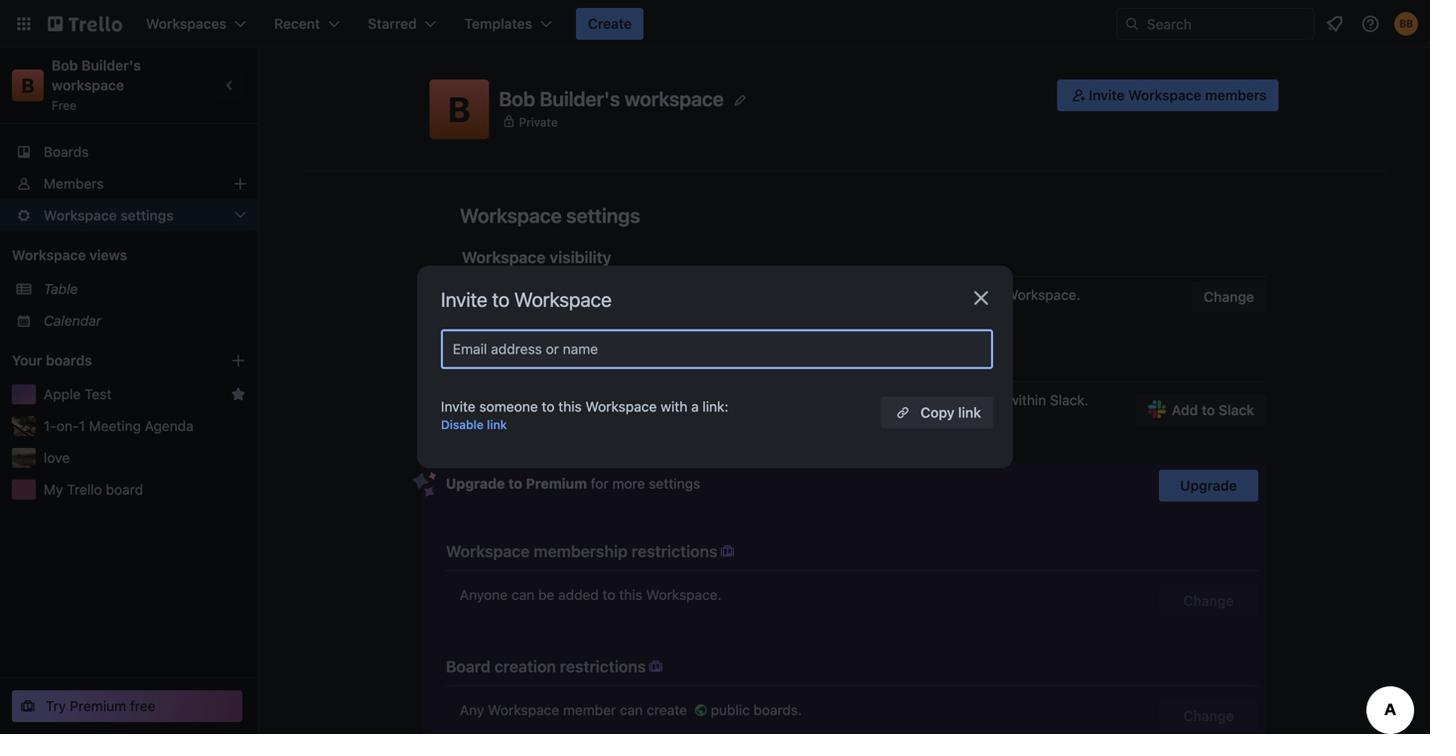 Task type: vqa. For each thing, say whether or not it's contained in the screenshot.
bottommost Greg Robinson (gregrobinson96) icon
no



Task type: describe. For each thing, give the bounding box(es) containing it.
members
[[1206, 87, 1267, 103]]

on-
[[56, 418, 79, 434]]

link
[[460, 392, 486, 408]]

to inside invite someone to this workspace with a link: disable link
[[542, 398, 555, 415]]

outside
[[930, 287, 977, 303]]

love link
[[44, 448, 246, 468]]

added
[[559, 587, 599, 603]]

0 notifications image
[[1323, 12, 1347, 36]]

your
[[12, 352, 42, 369]]

add
[[1172, 402, 1199, 418]]

views
[[90, 247, 127, 263]]

b button
[[430, 79, 489, 139]]

invite for invite workspace members
[[1089, 87, 1125, 103]]

free
[[130, 698, 156, 714]]

board
[[446, 657, 491, 676]]

try premium free button
[[12, 691, 242, 722]]

boards
[[44, 144, 89, 160]]

1 horizontal spatial can
[[620, 702, 643, 718]]

1 horizontal spatial premium
[[526, 475, 587, 492]]

learn
[[460, 412, 496, 428]]

board
[[106, 481, 143, 498]]

within
[[1009, 392, 1047, 408]]

starred icon image
[[231, 387, 246, 402]]

your
[[490, 392, 519, 408]]

copy link
[[921, 404, 982, 421]]

primary element
[[0, 0, 1431, 48]]

close image
[[970, 286, 994, 310]]

workspaces
[[507, 353, 597, 372]]

restrictions for board creation restrictions
[[560, 657, 646, 676]]

1-on-1 meeting agenda link
[[44, 416, 246, 436]]

0 horizontal spatial workspace.
[[647, 587, 722, 603]]

love
[[44, 450, 70, 466]]

private - this workspace is private. it's not indexed or visible to those outside the workspace.
[[480, 287, 1081, 303]]

linking
[[601, 353, 651, 372]]

apple test link
[[44, 385, 223, 404]]

anyone can be added to this workspace.
[[460, 587, 722, 603]]

sm image inside the invite workspace members button
[[1069, 85, 1089, 105]]

meeting
[[89, 418, 141, 434]]

learn more. link
[[460, 412, 537, 428]]

those
[[890, 287, 926, 303]]

add to slack link
[[1137, 394, 1267, 426]]

create button
[[576, 8, 644, 40]]

be
[[539, 587, 555, 603]]

workspace inside invite someone to this workspace with a link: disable link
[[586, 398, 657, 415]]

2 vertical spatial change
[[1184, 708, 1234, 724]]

b for b link
[[21, 74, 34, 97]]

1 vertical spatial settings
[[649, 475, 701, 492]]

change for top the change button
[[1204, 289, 1255, 305]]

anyone
[[460, 587, 508, 603]]

invite someone to this workspace with a link: disable link
[[441, 398, 729, 432]]

create
[[588, 15, 632, 32]]

0 vertical spatial settings
[[567, 204, 640, 227]]

table
[[44, 281, 78, 297]]

to left those in the right of the page
[[874, 287, 886, 303]]

copy
[[921, 404, 955, 421]]

the
[[981, 287, 1002, 303]]

workspace navigation collapse icon image
[[217, 72, 244, 99]]

disable link button
[[441, 415, 507, 435]]

1-
[[44, 418, 56, 434]]

my trello board
[[44, 481, 143, 498]]

add to slack
[[1172, 402, 1255, 418]]

upgrade to premium for more settings
[[446, 475, 701, 492]]

bob builder (bobbuilder40) image
[[1395, 12, 1419, 36]]

search image
[[1125, 16, 1141, 32]]

boards link
[[0, 136, 258, 168]]

disable
[[441, 418, 484, 432]]

bob builder's workspace free
[[52, 57, 145, 112]]

members link
[[0, 168, 258, 200]]

your boards with 4 items element
[[12, 349, 201, 373]]

try premium free
[[46, 698, 156, 714]]

not
[[734, 287, 754, 303]]

to inside link your slack and trello workspaces together to collaborate on trello projects from within slack. learn more.
[[768, 392, 781, 408]]

or
[[812, 287, 825, 303]]

link inside invite someone to this workspace with a link: disable link
[[487, 418, 507, 432]]

-
[[528, 287, 534, 303]]

upgrade for upgrade to premium for more settings
[[446, 475, 505, 492]]

this inside invite someone to this workspace with a link: disable link
[[559, 398, 582, 415]]

slack workspaces linking
[[462, 353, 651, 372]]

premium inside button
[[70, 698, 126, 714]]

more
[[613, 475, 645, 492]]

open information menu image
[[1361, 14, 1381, 34]]

member
[[563, 702, 616, 718]]

link inside button
[[959, 404, 982, 421]]

sm image
[[646, 657, 666, 677]]

this
[[538, 287, 565, 303]]

apple
[[44, 386, 81, 402]]

and
[[561, 392, 585, 408]]

with
[[661, 398, 688, 415]]

together
[[710, 392, 764, 408]]

slack for link
[[522, 392, 557, 408]]



Task type: locate. For each thing, give the bounding box(es) containing it.
premium right try at the left bottom of page
[[70, 698, 126, 714]]

projects
[[919, 392, 971, 408]]

workspace for bob builder's workspace free
[[52, 77, 124, 93]]

1 horizontal spatial link
[[959, 404, 982, 421]]

2 vertical spatial invite
[[441, 398, 476, 415]]

restrictions
[[632, 542, 718, 561], [560, 657, 646, 676]]

0 horizontal spatial link
[[487, 418, 507, 432]]

1 horizontal spatial slack
[[522, 392, 557, 408]]

to left and
[[542, 398, 555, 415]]

0 horizontal spatial settings
[[567, 204, 640, 227]]

slack for add
[[1219, 402, 1255, 418]]

public boards.
[[711, 702, 802, 718]]

trello right my
[[67, 481, 102, 498]]

link right copy on the right bottom
[[959, 404, 982, 421]]

sparkle image
[[412, 472, 437, 498]]

0 vertical spatial restrictions
[[632, 542, 718, 561]]

change
[[1204, 289, 1255, 305], [1184, 593, 1234, 609], [1184, 708, 1234, 724]]

workspace.
[[1006, 287, 1081, 303], [647, 587, 722, 603]]

upgrade for upgrade
[[1181, 477, 1238, 494]]

premium left for
[[526, 475, 587, 492]]

1 horizontal spatial sm image
[[718, 542, 738, 561]]

2 horizontal spatial slack
[[1219, 402, 1255, 418]]

builder's right b link
[[82, 57, 141, 74]]

0 horizontal spatial slack
[[462, 353, 503, 372]]

invite inside invite someone to this workspace with a link: disable link
[[441, 398, 476, 415]]

link your slack and trello workspaces together to collaborate on trello projects from within slack. learn more.
[[460, 392, 1089, 428]]

calendar link
[[44, 311, 246, 331]]

b for the b 'button' on the top of page
[[448, 88, 471, 130]]

b link
[[12, 70, 44, 101]]

builder's
[[82, 57, 141, 74], [540, 87, 620, 110]]

workspace. up sm image
[[647, 587, 722, 603]]

can left create on the bottom left of page
[[620, 702, 643, 718]]

1-on-1 meeting agenda
[[44, 418, 194, 434]]

0 vertical spatial sm image
[[1069, 85, 1089, 105]]

to left - at left top
[[492, 288, 510, 311]]

free
[[52, 98, 76, 112]]

0 horizontal spatial trello
[[67, 481, 102, 498]]

0 horizontal spatial builder's
[[82, 57, 141, 74]]

upgrade button
[[1160, 470, 1259, 502]]

1 vertical spatial change
[[1184, 593, 1234, 609]]

this right added
[[619, 587, 643, 603]]

1 horizontal spatial workspace
[[625, 87, 724, 110]]

workspace inside bob builder's workspace free
[[52, 77, 124, 93]]

creation
[[495, 657, 556, 676]]

1 horizontal spatial bob
[[499, 87, 535, 110]]

1 horizontal spatial this
[[619, 587, 643, 603]]

0 horizontal spatial bob
[[52, 57, 78, 74]]

to down more.
[[509, 475, 523, 492]]

bob inside bob builder's workspace free
[[52, 57, 78, 74]]

trello right on
[[880, 392, 915, 408]]

slack inside link your slack and trello workspaces together to collaborate on trello projects from within slack. learn more.
[[522, 392, 557, 408]]

to right add
[[1202, 402, 1216, 418]]

b inside 'button'
[[448, 88, 471, 130]]

upgrade
[[446, 475, 505, 492], [1181, 477, 1238, 494]]

restrictions up member
[[560, 657, 646, 676]]

link:
[[703, 398, 729, 415]]

1
[[79, 418, 85, 434]]

try
[[46, 698, 66, 714]]

on
[[860, 392, 876, 408]]

sm image
[[1069, 85, 1089, 105], [718, 542, 738, 561], [691, 700, 711, 720]]

0 vertical spatial invite
[[1089, 87, 1125, 103]]

calendar
[[44, 312, 101, 329]]

workspace views
[[12, 247, 127, 263]]

invite inside the invite workspace members button
[[1089, 87, 1125, 103]]

0 horizontal spatial b
[[21, 74, 34, 97]]

boards.
[[754, 702, 802, 718]]

add board image
[[231, 353, 246, 369]]

to right added
[[603, 587, 616, 603]]

your boards
[[12, 352, 92, 369]]

private for private
[[519, 115, 558, 129]]

workspace settings
[[460, 204, 640, 227]]

1 horizontal spatial builder's
[[540, 87, 620, 110]]

link down the "someone" in the left of the page
[[487, 418, 507, 432]]

2 horizontal spatial trello
[[880, 392, 915, 408]]

upgrade inside button
[[1181, 477, 1238, 494]]

link
[[959, 404, 982, 421], [487, 418, 507, 432]]

more.
[[500, 412, 537, 428]]

restrictions for workspace membership restrictions
[[632, 542, 718, 561]]

apple test
[[44, 386, 112, 402]]

bob right the b 'button' on the top of page
[[499, 87, 535, 110]]

slack up link
[[462, 353, 503, 372]]

private left - at left top
[[480, 287, 524, 303]]

test
[[85, 386, 112, 402]]

slack up more.
[[522, 392, 557, 408]]

workspace inside button
[[1129, 87, 1202, 103]]

members
[[44, 175, 104, 192]]

0 horizontal spatial upgrade
[[446, 475, 505, 492]]

1 vertical spatial premium
[[70, 698, 126, 714]]

invite for invite to workspace
[[441, 288, 488, 311]]

0 vertical spatial builder's
[[82, 57, 141, 74]]

Email address or name text field
[[453, 335, 990, 363]]

this
[[559, 398, 582, 415], [619, 587, 643, 603]]

2 horizontal spatial sm image
[[1069, 85, 1089, 105]]

my
[[44, 481, 63, 498]]

0 vertical spatial workspace.
[[1006, 287, 1081, 303]]

private.
[[658, 287, 706, 303]]

1 horizontal spatial settings
[[649, 475, 701, 492]]

invite down search image
[[1089, 87, 1125, 103]]

1 vertical spatial builder's
[[540, 87, 620, 110]]

workspace
[[1129, 87, 1202, 103], [460, 204, 562, 227], [12, 247, 86, 263], [462, 248, 546, 267], [569, 287, 641, 303], [515, 288, 612, 311], [586, 398, 657, 415], [446, 542, 530, 561], [488, 702, 560, 718]]

1 horizontal spatial upgrade
[[1181, 477, 1238, 494]]

upgrade right sparkle "icon"
[[446, 475, 505, 492]]

0 horizontal spatial sm image
[[691, 700, 711, 720]]

workspace
[[52, 77, 124, 93], [625, 87, 724, 110]]

switch to… image
[[14, 14, 34, 34]]

1 horizontal spatial trello
[[588, 392, 624, 408]]

visible
[[829, 287, 870, 303]]

private
[[519, 115, 558, 129], [480, 287, 524, 303]]

2 vertical spatial sm image
[[691, 700, 711, 720]]

workspace. right the
[[1006, 287, 1081, 303]]

visibility
[[550, 248, 612, 267]]

settings up visibility
[[567, 204, 640, 227]]

0 vertical spatial bob
[[52, 57, 78, 74]]

collaborate
[[785, 392, 857, 408]]

builder's down the 'create' button
[[540, 87, 620, 110]]

workspaces
[[627, 392, 706, 408]]

invite left - at left top
[[441, 288, 488, 311]]

0 vertical spatial change button
[[1192, 281, 1267, 313]]

0 vertical spatial premium
[[526, 475, 587, 492]]

membership
[[534, 542, 628, 561]]

for
[[591, 475, 609, 492]]

workspace up free
[[52, 77, 124, 93]]

can
[[512, 587, 535, 603], [620, 702, 643, 718]]

it's
[[710, 287, 730, 303]]

1 vertical spatial can
[[620, 702, 643, 718]]

slack
[[462, 353, 503, 372], [522, 392, 557, 408], [1219, 402, 1255, 418]]

0 horizontal spatial this
[[559, 398, 582, 415]]

can left the be
[[512, 587, 535, 603]]

board creation restrictions
[[446, 657, 646, 676]]

bob for bob builder's workspace
[[499, 87, 535, 110]]

this down slack workspaces linking
[[559, 398, 582, 415]]

workspace for bob builder's workspace
[[625, 87, 724, 110]]

change link
[[1160, 700, 1259, 732]]

invite workspace members button
[[1058, 79, 1279, 111]]

bob
[[52, 57, 78, 74], [499, 87, 535, 110]]

from
[[975, 392, 1005, 408]]

0 horizontal spatial premium
[[70, 698, 126, 714]]

private for private - this workspace is private. it's not indexed or visible to those outside the workspace.
[[480, 287, 524, 303]]

1 vertical spatial sm image
[[718, 542, 738, 561]]

restrictions down more
[[632, 542, 718, 561]]

settings right more
[[649, 475, 701, 492]]

is
[[644, 287, 655, 303]]

1 horizontal spatial workspace.
[[1006, 287, 1081, 303]]

builder's inside bob builder's workspace free
[[82, 57, 141, 74]]

copy link button
[[881, 397, 994, 429]]

create
[[647, 702, 687, 718]]

1 horizontal spatial b
[[448, 88, 471, 130]]

to right together
[[768, 392, 781, 408]]

boards
[[46, 352, 92, 369]]

0 vertical spatial private
[[519, 115, 558, 129]]

Search field
[[1141, 9, 1315, 39]]

0 vertical spatial can
[[512, 587, 535, 603]]

1 vertical spatial this
[[619, 587, 643, 603]]

1 vertical spatial private
[[480, 287, 524, 303]]

1 vertical spatial invite
[[441, 288, 488, 311]]

change button
[[1192, 281, 1267, 313], [1160, 585, 1259, 617]]

bob builder's workspace link
[[52, 57, 145, 93]]

change for the bottom the change button
[[1184, 593, 1234, 609]]

0 vertical spatial change
[[1204, 289, 1255, 305]]

invite up disable
[[441, 398, 476, 415]]

slack right add
[[1219, 402, 1255, 418]]

0 vertical spatial this
[[559, 398, 582, 415]]

indexed
[[758, 287, 808, 303]]

invite to workspace
[[441, 288, 612, 311]]

private down bob builder's workspace
[[519, 115, 558, 129]]

upgrade down add to slack link
[[1181, 477, 1238, 494]]

workspace membership restrictions
[[446, 542, 718, 561]]

0 horizontal spatial can
[[512, 587, 535, 603]]

invite workspace members
[[1089, 87, 1267, 103]]

1 vertical spatial bob
[[499, 87, 535, 110]]

trello right and
[[588, 392, 624, 408]]

1 vertical spatial workspace.
[[647, 587, 722, 603]]

my trello board link
[[44, 480, 246, 500]]

bob up free
[[52, 57, 78, 74]]

any workspace member can create
[[460, 702, 691, 718]]

0 horizontal spatial workspace
[[52, 77, 124, 93]]

table link
[[44, 279, 246, 299]]

1 vertical spatial restrictions
[[560, 657, 646, 676]]

1 vertical spatial change button
[[1160, 585, 1259, 617]]

builder's for bob builder's workspace free
[[82, 57, 141, 74]]

builder's for bob builder's workspace
[[540, 87, 620, 110]]

slack.
[[1050, 392, 1089, 408]]

any
[[460, 702, 484, 718]]

bob for bob builder's workspace free
[[52, 57, 78, 74]]

to
[[874, 287, 886, 303], [492, 288, 510, 311], [768, 392, 781, 408], [542, 398, 555, 415], [1202, 402, 1216, 418], [509, 475, 523, 492], [603, 587, 616, 603]]

workspace down primary element
[[625, 87, 724, 110]]

agenda
[[145, 418, 194, 434]]



